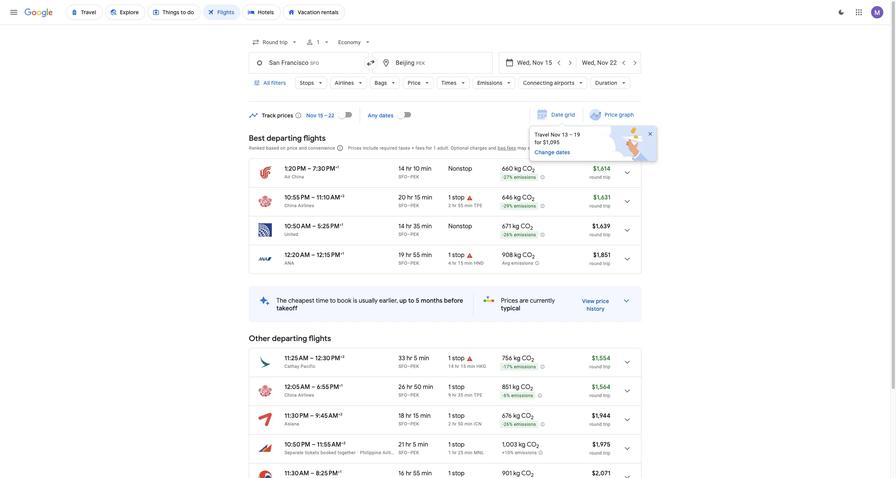 Task type: vqa. For each thing, say whether or not it's contained in the screenshot.
Stevie Wonder - Happy Birthday heading
no



Task type: describe. For each thing, give the bounding box(es) containing it.
are
[[520, 297, 529, 305]]

leaves san francisco international airport at 1:20 pm on wednesday, november 15 and arrives at beijing capital international airport at 7:30 pm on thursday, november 16. element
[[285, 165, 339, 173]]

layover (1 of 1) is a 2 hr 55 min overnight layover at taiwan taoyuan international airport in taipei city. element
[[449, 203, 499, 209]]

$1,554
[[592, 355, 611, 362]]

– inside the 1:20 pm – 7:30 pm + 1
[[308, 165, 312, 173]]

2 inside the 1,003 kg co 2
[[537, 443, 540, 450]]

15 for 14
[[461, 364, 466, 369]]

12:15 pm
[[317, 251, 341, 259]]

price graph
[[605, 111, 634, 118]]

round for $1,944
[[590, 422, 602, 427]]

find the best price region
[[249, 105, 665, 161]]

trip for $1,975
[[604, 450, 611, 456]]

– inside 14 hr 35 min sfo – pek
[[408, 232, 411, 237]]

co for 756 kg co 2
[[522, 355, 532, 362]]

graph
[[619, 111, 634, 118]]

676 kg co 2
[[502, 412, 534, 421]]

35 inside 1 stop 9 hr 35 min tpe
[[458, 393, 464, 398]]

stop inside 1 stop 2 hr 50 min icn
[[453, 412, 465, 420]]

none text field inside search field
[[249, 52, 370, 74]]

5:25 pm
[[318, 223, 340, 230]]

min for 14 hr 10 min sfo – pek
[[421, 165, 432, 173]]

1944 US dollars text field
[[592, 412, 611, 420]]

total duration 33 hr 5 min. element
[[399, 355, 449, 363]]

travel
[[535, 132, 550, 138]]

11:55 am
[[317, 441, 341, 449]]

hr for 18 hr 15 min sfo – pek
[[406, 412, 412, 420]]

– inside 11:30 am – 8:25 pm + 1
[[311, 470, 315, 477]]

– inside the 10:50 am – 5:25 pm + 1
[[312, 223, 316, 230]]

901
[[502, 470, 512, 477]]

$1,639
[[593, 223, 611, 230]]

change appearance image
[[833, 3, 851, 21]]

6 1 stop flight. element from the top
[[449, 441, 465, 450]]

other departing flights
[[249, 334, 331, 343]]

1631 US dollars text field
[[594, 194, 611, 201]]

hr for 14 hr 10 min sfo – pek
[[406, 165, 412, 173]]

booked
[[321, 450, 337, 455]]

total duration 19 hr 55 min. element
[[399, 251, 449, 260]]

– inside 19 hr 55 min sfo – pek
[[408, 261, 411, 266]]

1,003
[[502, 441, 518, 449]]

-26% emissions for 676
[[503, 422, 536, 427]]

hr for 21 hr 5 min sfo – pek
[[406, 441, 412, 449]]

co for 671 kg co 2
[[521, 223, 531, 230]]

26
[[399, 383, 406, 391]]

Departure time: 11:25 AM. text field
[[285, 355, 309, 362]]

+ for 11:55 am
[[341, 441, 344, 445]]

1 inside the 1:20 pm – 7:30 pm + 1
[[338, 165, 339, 170]]

min for 14 hr 15 min hkg
[[468, 364, 476, 369]]

1554 US dollars text field
[[592, 355, 611, 362]]

min inside 1 stop 2 hr 50 min icn
[[465, 421, 473, 427]]

3 1 stop flight. element from the top
[[449, 355, 465, 363]]

15 for 4
[[458, 261, 464, 266]]

emissions down the 1,003 kg co 2
[[515, 450, 537, 456]]

prices are currently typical
[[501, 297, 555, 312]]

stop inside 1 stop 9 hr 35 min tpe
[[453, 383, 465, 391]]

+ for 6:55 pm
[[339, 383, 341, 388]]

best departing flights
[[249, 134, 326, 143]]

emissions for 671
[[514, 232, 536, 238]]

flight details. leaves san francisco international airport at 10:50 pm on wednesday, november 15 and arrives at beijing capital international airport at 11:55 am on friday, november 17. image
[[619, 439, 637, 458]]

2 inside the 11:30 pm – 9:45 am + 2
[[341, 412, 343, 417]]

Arrival time: 8:25 PM on  Thursday, November 16. text field
[[316, 469, 342, 477]]

10:50 pm
[[285, 441, 311, 449]]

1 inside 12:05 am – 6:55 pm + 1
[[341, 383, 343, 388]]

12:30 pm
[[315, 355, 340, 362]]

– inside 21 hr 5 min sfo – pek
[[408, 450, 411, 455]]

Departure time: 11:30 AM. text field
[[285, 470, 309, 477]]

4 1 stop from the top
[[449, 470, 465, 477]]

27%
[[504, 175, 513, 180]]

nonstop flight. element for 14 hr 35 min
[[449, 223, 473, 231]]

$1,564
[[592, 383, 611, 391]]

Arrival time: 5:25 PM on  Thursday, November 16. text field
[[318, 222, 343, 230]]

total duration 18 hr 15 min. element
[[399, 412, 449, 421]]

$1,944
[[592, 412, 611, 420]]

tpe inside the layover (1 of 1) is a 2 hr 55 min overnight layover at taiwan taoyuan international airport in taipei city. element
[[474, 203, 483, 208]]

1 1 stop flight. element from the top
[[449, 194, 465, 203]]

1614 US dollars text field
[[594, 165, 611, 173]]

1 stop for 33 hr 5 min
[[449, 355, 465, 362]]

stop inside 1 stop 1 hr 25 min mnl
[[453, 441, 465, 449]]

Arrival time: 11:55 AM on  Friday, November 17. text field
[[317, 441, 346, 449]]

+ for 5:25 pm
[[340, 222, 342, 227]]

2 hr 55 min tpe
[[449, 203, 483, 208]]

11:25 am
[[285, 355, 309, 362]]

901 kg co
[[502, 470, 531, 477]]

leaves san francisco international airport at 12:05 am on wednesday, november 15 and arrives at beijing capital international airport at 6:55 pm on thursday, november 16. element
[[285, 383, 343, 391]]

round for $1,975
[[590, 450, 602, 456]]

sfo for 33 hr 5 min
[[399, 364, 408, 369]]

total duration 14 hr 35 min. element
[[399, 223, 449, 231]]

on
[[281, 145, 286, 151]]

departing for other
[[272, 334, 307, 343]]

hr inside 1 stop 1 hr 25 min mnl
[[453, 450, 457, 455]]

756
[[502, 355, 513, 362]]

airlines down leaves san francisco international airport at 12:05 am on wednesday, november 15 and arrives at beijing capital international airport at 6:55 pm on thursday, november 16. "element"
[[298, 393, 314, 398]]

date
[[552, 111, 564, 118]]

trip for $1,564
[[604, 393, 611, 398]]

emissions for 851
[[512, 393, 534, 398]]

swap origin and destination. image
[[366, 58, 376, 68]]

0 horizontal spatial nov
[[307, 112, 317, 119]]

pek for 14 hr 35 min
[[411, 232, 419, 237]]

756 kg co 2
[[502, 355, 535, 363]]

1639 US dollars text field
[[593, 223, 611, 230]]

1 inside popup button
[[317, 39, 320, 45]]

5 for 21
[[413, 441, 417, 449]]

1 stop 2 hr 50 min icn
[[449, 412, 482, 427]]

hkg
[[477, 364, 486, 369]]

0 vertical spatial price
[[287, 145, 298, 151]]

sfo for 14 hr 10 min
[[399, 174, 408, 180]]

none search field containing all filters
[[249, 33, 642, 102]]

908
[[502, 251, 513, 259]]

main menu image
[[9, 8, 18, 17]]

leaves san francisco international airport at 11:25 am on wednesday, november 15 and arrives at beijing capital international airport at 12:30 pm on friday, november 17. element
[[285, 354, 345, 362]]

2 inside '11:25 am – 12:30 pm + 2'
[[343, 354, 345, 359]]

Departure time: 11:30 PM. text field
[[285, 412, 309, 420]]

learn more about tracked prices image
[[295, 112, 302, 119]]

-6% emissions
[[503, 393, 534, 398]]

bags button
[[370, 74, 400, 92]]

min for 16 hr 55 min
[[422, 470, 432, 477]]

convenience
[[308, 145, 335, 151]]

separate
[[285, 450, 304, 455]]

1 inside 12:20 am – 12:15 pm + 1
[[343, 251, 344, 256]]

– inside 12:20 am – 12:15 pm + 1
[[312, 251, 315, 259]]

price for price graph
[[605, 111, 618, 118]]

ranked
[[249, 145, 265, 151]]

flight details. leaves san francisco international airport at 11:25 am on wednesday, november 15 and arrives at beijing capital international airport at 12:30 pm on friday, november 17. image
[[619, 353, 637, 371]]

2 inside 676 kg co 2
[[531, 414, 534, 421]]

sfo for 26 hr 50 min
[[399, 393, 408, 398]]

close image
[[648, 131, 654, 137]]

16 hr 55 min
[[399, 470, 432, 477]]

– inside 26 hr 50 min sfo – pek
[[408, 393, 411, 398]]

14 for 14 hr 35 min
[[399, 223, 405, 230]]

philippine airlines
[[360, 450, 399, 455]]

11:30 pm
[[285, 412, 309, 420]]

emissions down 908 kg co 2
[[512, 261, 534, 266]]

round for $1,631
[[590, 203, 602, 209]]

11:30 am
[[285, 470, 309, 477]]

kg for 671
[[513, 223, 520, 230]]

2 1 stop flight. element from the top
[[449, 251, 465, 260]]

round for $1,851
[[590, 261, 602, 266]]

Departure time: 10:55 PM. text field
[[285, 194, 310, 201]]

min for 20 hr 15 min sfo – pek
[[422, 194, 433, 201]]

flight details. leaves san francisco international airport at 10:50 am on wednesday, november 15 and arrives at beijing capital international airport at 5:25 pm on thursday, november 16. image
[[619, 221, 637, 239]]

view price history
[[583, 298, 610, 312]]

co for 908 kg co 2
[[523, 251, 532, 259]]

prices for prices include required taxes + fees for 1 adult. optional charges and bag fees may apply. passenger assistance
[[348, 145, 362, 151]]

1 inside 1 stop 2 hr 50 min icn
[[449, 412, 451, 420]]

icn
[[474, 421, 482, 427]]

hnd
[[474, 261, 484, 266]]

leaves san francisco international airport at 10:50 am on wednesday, november 15 and arrives at beijing capital international airport at 5:25 pm on thursday, november 16. element
[[285, 222, 343, 230]]

kg for 851
[[513, 383, 520, 391]]

– inside 10:55 pm – 11:10 am + 2
[[311, 194, 315, 201]]

min for 4 hr 15 min hnd
[[465, 261, 473, 266]]

times button
[[437, 74, 470, 92]]

bag fees button
[[498, 145, 517, 151]]

1 inside 1 stop 9 hr 35 min tpe
[[449, 383, 451, 391]]

hr for 14 hr 15 min hkg
[[455, 364, 460, 369]]

kg for 646
[[514, 194, 521, 201]]

round for $1,614
[[590, 175, 602, 180]]

26% for 671
[[504, 232, 513, 238]]

– inside 12:05 am – 6:55 pm + 1
[[312, 383, 316, 391]]

layover (1 of 1) is a 14 hr 15 min overnight layover at hong kong international airport in hong kong. element
[[449, 363, 499, 370]]

by:
[[622, 144, 630, 151]]

14 hr 35 min sfo – pek
[[399, 223, 432, 237]]

stops button
[[295, 74, 327, 92]]

filters
[[271, 79, 286, 86]]

leaves san francisco international airport at 11:30 pm on wednesday, november 15 and arrives at beijing capital international airport at 9:45 am on friday, november 17. element
[[285, 412, 343, 420]]

united
[[285, 232, 299, 237]]

china airlines for 10:55 pm
[[285, 203, 314, 208]]

14 hr 15 min hkg
[[449, 364, 486, 369]]

kg for 1,003
[[519, 441, 526, 449]]

0 vertical spatial china
[[292, 174, 304, 180]]

21
[[399, 441, 404, 449]]

19 hr 55 min sfo – pek
[[399, 251, 432, 266]]

hr for 14 hr 35 min sfo – pek
[[406, 223, 412, 230]]

6%
[[504, 393, 510, 398]]

$1,614
[[594, 165, 611, 173]]

26% for 676
[[504, 422, 513, 427]]

main content containing best departing flights
[[249, 105, 665, 478]]

1 stop 9 hr 35 min tpe
[[449, 383, 483, 398]]

tpe inside 1 stop 9 hr 35 min tpe
[[474, 393, 483, 398]]

min for 14 hr 35 min sfo – pek
[[422, 223, 432, 230]]

1 inside 11:30 am – 8:25 pm + 1
[[340, 469, 342, 474]]

emissions for 646
[[514, 203, 536, 209]]

taxes
[[399, 145, 411, 151]]

- for 646
[[503, 203, 504, 209]]

5 for 33
[[414, 355, 418, 362]]

layover (1 of 1) is a 2 hr 50 min layover at incheon international airport in seoul. element
[[449, 421, 499, 427]]

flight details. leaves san francisco international airport at 12:20 am on wednesday, november 15 and arrives at beijing capital international airport at 12:15 pm on thursday, november 16. image
[[619, 250, 637, 268]]

14 for 14 hr 10 min
[[399, 165, 405, 173]]

35 inside 14 hr 35 min sfo – pek
[[414, 223, 420, 230]]

optional
[[451, 145, 469, 151]]

2 inside 756 kg co 2
[[532, 357, 535, 363]]

1 to from the left
[[330, 297, 336, 305]]

nonstop flight. element for 14 hr 10 min
[[449, 165, 473, 174]]

0 horizontal spatial dates
[[379, 112, 394, 119]]

9:45 am
[[316, 412, 338, 420]]

$1,975
[[593, 441, 611, 449]]

4
[[449, 261, 451, 266]]

min for 19 hr 55 min sfo – pek
[[422, 251, 432, 259]]

total duration 21 hr 5 min. element
[[399, 441, 449, 450]]

sfo for 14 hr 35 min
[[399, 232, 408, 237]]

– inside 10:50 pm – 11:55 am + 2
[[312, 441, 316, 449]]

co for 676 kg co 2
[[522, 412, 531, 420]]

pek for 26 hr 50 min
[[411, 393, 419, 398]]

dates inside travel nov 13 – 19 for $1,095 change dates
[[556, 149, 571, 156]]

25
[[458, 450, 464, 455]]

2 fees from the left
[[507, 145, 517, 151]]

separate tickets booked together
[[285, 450, 356, 455]]

airlines inside popup button
[[335, 79, 354, 86]]

months
[[421, 297, 443, 305]]

– inside 33 hr 5 min sfo – pek
[[408, 364, 411, 369]]

price for price
[[408, 79, 421, 86]]

4 hr 15 min hnd
[[449, 261, 484, 266]]

leaves san francisco international airport at 10:50 pm on wednesday, november 15 and arrives at beijing capital international airport at 11:55 am on friday, november 17. element
[[285, 441, 346, 449]]

hr for 20 hr 15 min sfo – pek
[[408, 194, 413, 201]]

min for 18 hr 15 min sfo – pek
[[421, 412, 431, 420]]

airlines down 21
[[383, 450, 399, 455]]

- for 756
[[503, 364, 504, 370]]

2 inside 851 kg co 2
[[531, 386, 534, 392]]

min inside 1 stop 1 hr 25 min mnl
[[465, 450, 473, 455]]

10:50 am – 5:25 pm + 1
[[285, 222, 343, 230]]

flight details. leaves san francisco international airport at 11:30 am on wednesday, november 15 and arrives at beijing capital international airport at 8:25 pm on thursday, november 16. image
[[619, 468, 637, 478]]

mnl
[[474, 450, 484, 455]]

sfo for 21 hr 5 min
[[399, 450, 408, 455]]

charges
[[470, 145, 488, 151]]

1 stop for 19 hr 55 min
[[449, 251, 465, 259]]

bags
[[375, 79, 387, 86]]

12:05 am
[[285, 383, 310, 391]]

kg for 676
[[514, 412, 520, 420]]

Return text field
[[582, 53, 618, 73]]

2 inside 10:50 pm – 11:55 am + 2
[[344, 441, 346, 445]]

round for $1,639
[[590, 232, 602, 238]]

trip for $1,851
[[604, 261, 611, 266]]

10:55 pm
[[285, 194, 310, 201]]

5 1 stop flight. element from the top
[[449, 412, 465, 421]]

total duration 14 hr 10 min. element
[[399, 165, 449, 174]]

646 kg co 2
[[502, 194, 535, 203]]

assistance
[[566, 145, 589, 151]]

trip for $1,944
[[604, 422, 611, 427]]

kg for 756
[[514, 355, 521, 362]]

2 inside 1 stop 2 hr 50 min icn
[[449, 421, 451, 427]]

12:05 am – 6:55 pm + 1
[[285, 383, 343, 391]]

may
[[518, 145, 527, 151]]

– inside 14 hr 10 min sfo – pek
[[408, 174, 411, 180]]

connecting airports
[[523, 79, 575, 86]]

asiana
[[285, 421, 299, 427]]

flight details. leaves san francisco international airport at 11:30 pm on wednesday, november 15 and arrives at beijing capital international airport at 9:45 am on friday, november 17. image
[[619, 411, 637, 429]]

include
[[363, 145, 379, 151]]

date grid
[[552, 111, 575, 118]]

2 inside "671 kg co 2"
[[531, 225, 533, 231]]

15 for 18
[[413, 412, 419, 420]]

1851 US dollars text field
[[594, 251, 611, 259]]

660
[[502, 165, 513, 173]]

10:55 pm – 11:10 am + 2
[[285, 193, 345, 201]]

– inside 20 hr 15 min sfo – pek
[[408, 203, 411, 208]]

+ for 11:10 am
[[340, 193, 343, 198]]

Arrival time: 6:55 PM on  Thursday, November 16. text field
[[317, 383, 343, 391]]

$1,975 round trip
[[590, 441, 611, 456]]

layover (1 of 1) is a 9 hr 35 min layover at taiwan taoyuan international airport in taipei city. element
[[449, 392, 499, 398]]

flights for best departing flights
[[304, 134, 326, 143]]

nov inside travel nov 13 – 19 for $1,095 change dates
[[551, 132, 561, 138]]



Task type: locate. For each thing, give the bounding box(es) containing it.
2 sfo from the top
[[399, 203, 408, 208]]

2 to from the left
[[409, 297, 415, 305]]

0 vertical spatial 55
[[458, 203, 464, 208]]

-26% emissions down "671 kg co 2"
[[503, 232, 536, 238]]

2 inside 10:55 pm – 11:10 am + 2
[[343, 193, 345, 198]]

price left graph
[[605, 111, 618, 118]]

nonstop
[[449, 165, 473, 173], [449, 223, 473, 230]]

2 26% from the top
[[504, 422, 513, 427]]

sfo down 18
[[399, 421, 408, 427]]

Departure time: 10:50 AM. text field
[[285, 223, 311, 230]]

6 sfo from the top
[[399, 393, 408, 398]]

646
[[502, 194, 513, 201]]

4 stop from the top
[[453, 383, 465, 391]]

track prices
[[262, 112, 293, 119]]

round down $1,975
[[590, 450, 602, 456]]

and down best departing flights
[[299, 145, 307, 151]]

price inside view price history
[[596, 298, 610, 305]]

kg inside 676 kg co 2
[[514, 412, 520, 420]]

2 down "total duration 20 hr 15 min." element
[[449, 203, 451, 208]]

1 vertical spatial nonstop flight. element
[[449, 223, 473, 231]]

6 trip from the top
[[604, 393, 611, 398]]

trip inside $1,639 round trip
[[604, 232, 611, 238]]

co inside 756 kg co 2
[[522, 355, 532, 362]]

0 vertical spatial 5
[[416, 297, 420, 305]]

round down $1,614 text field
[[590, 175, 602, 180]]

18 hr 15 min sfo – pek
[[399, 412, 431, 427]]

5 inside 33 hr 5 min sfo – pek
[[414, 355, 418, 362]]

0 vertical spatial prices
[[348, 145, 362, 151]]

3 stop from the top
[[453, 355, 465, 362]]

and
[[299, 145, 307, 151], [489, 145, 497, 151]]

2
[[533, 167, 535, 174], [343, 193, 345, 198], [532, 196, 535, 203], [449, 203, 451, 208], [531, 225, 533, 231], [532, 254, 535, 260], [343, 354, 345, 359], [532, 357, 535, 363], [531, 386, 534, 392], [341, 412, 343, 417], [531, 414, 534, 421], [449, 421, 451, 427], [344, 441, 346, 445], [537, 443, 540, 450]]

1 horizontal spatial 50
[[458, 421, 464, 427]]

1 horizontal spatial price
[[596, 298, 610, 305]]

round for $1,554
[[590, 364, 602, 370]]

kg for 908
[[515, 251, 522, 259]]

0 vertical spatial departing
[[267, 134, 302, 143]]

8:25 pm
[[316, 470, 338, 477]]

avg
[[502, 261, 510, 266]]

book
[[337, 297, 352, 305]]

8 trip from the top
[[604, 450, 611, 456]]

hr inside 14 hr 35 min sfo – pek
[[406, 223, 412, 230]]

china down 1:20 pm text box
[[292, 174, 304, 180]]

0 vertical spatial 50
[[414, 383, 422, 391]]

sfo for 19 hr 55 min
[[399, 261, 408, 266]]

price up the history
[[596, 298, 610, 305]]

0 vertical spatial tpe
[[474, 203, 483, 208]]

– down total duration 21 hr 5 min. element
[[408, 450, 411, 455]]

nonstop for 14 hr 10 min
[[449, 165, 473, 173]]

1 stop flight. element up 4
[[449, 251, 465, 260]]

55 for 2
[[458, 203, 464, 208]]

co for 646 kg co 2
[[523, 194, 532, 201]]

1 vertical spatial china
[[285, 203, 297, 208]]

1 trip from the top
[[604, 175, 611, 180]]

1 - from the top
[[503, 175, 504, 180]]

hr for 16 hr 55 min
[[406, 470, 412, 477]]

4 - from the top
[[503, 364, 504, 370]]

15
[[415, 194, 421, 201], [458, 261, 464, 266], [461, 364, 466, 369], [413, 412, 419, 420]]

1 tpe from the top
[[474, 203, 483, 208]]

round down $1,639
[[590, 232, 602, 238]]

and left 'bag'
[[489, 145, 497, 151]]

adult.
[[438, 145, 450, 151]]

0 vertical spatial 35
[[414, 223, 420, 230]]

ana
[[285, 261, 294, 266]]

1564 US dollars text field
[[592, 383, 611, 391]]

1 horizontal spatial dates
[[556, 149, 571, 156]]

4 1 stop flight. element from the top
[[449, 383, 465, 392]]

1 stop flight. element
[[449, 194, 465, 203], [449, 251, 465, 260], [449, 355, 465, 363], [449, 383, 465, 392], [449, 412, 465, 421], [449, 441, 465, 450], [449, 470, 465, 478]]

air
[[285, 174, 291, 180]]

trip inside $1,631 round trip
[[604, 203, 611, 209]]

china airlines for 12:05 am
[[285, 393, 314, 398]]

track
[[262, 112, 276, 119]]

851 kg co 2
[[502, 383, 534, 392]]

1 stop down 25
[[449, 470, 465, 477]]

pek inside 33 hr 5 min sfo – pek
[[411, 364, 419, 369]]

5 for up
[[416, 297, 420, 305]]

min inside 21 hr 5 min sfo – pek
[[418, 441, 428, 449]]

4 trip from the top
[[604, 261, 611, 266]]

trip for $1,614
[[604, 175, 611, 180]]

50 inside 26 hr 50 min sfo – pek
[[414, 383, 422, 391]]

kg inside 851 kg co 2
[[513, 383, 520, 391]]

None field
[[249, 35, 302, 49], [336, 35, 375, 49], [249, 35, 302, 49], [336, 35, 375, 49]]

china airlines down 12:05 am
[[285, 393, 314, 398]]

1 horizontal spatial and
[[489, 145, 497, 151]]

2 nonstop flight. element from the top
[[449, 223, 473, 231]]

1 nonstop from the top
[[449, 165, 473, 173]]

7 sfo from the top
[[399, 421, 408, 427]]

1 vertical spatial tpe
[[474, 393, 483, 398]]

– inside the 11:30 pm – 9:45 am + 2
[[310, 412, 314, 420]]

2 right 11:10 am
[[343, 193, 345, 198]]

pek for 14 hr 10 min
[[411, 174, 419, 180]]

takeoff
[[277, 305, 298, 312]]

trip inside $1,975 round trip
[[604, 450, 611, 456]]

2 pek from the top
[[411, 203, 419, 208]]

35
[[414, 223, 420, 230], [458, 393, 464, 398]]

min for 26 hr 50 min sfo – pek
[[423, 383, 434, 391]]

2 right 676
[[531, 414, 534, 421]]

3 - from the top
[[503, 232, 504, 238]]

2 stop from the top
[[453, 251, 465, 259]]

11:25 am – 12:30 pm + 2
[[285, 354, 345, 362]]

pek inside 20 hr 15 min sfo – pek
[[411, 203, 419, 208]]

cathay
[[285, 364, 300, 369]]

nonstop flight. element down optional
[[449, 165, 473, 174]]

min
[[421, 165, 432, 173], [422, 194, 433, 201], [465, 203, 473, 208], [422, 223, 432, 230], [422, 251, 432, 259], [465, 261, 473, 266], [419, 355, 429, 362], [468, 364, 476, 369], [423, 383, 434, 391], [465, 393, 473, 398], [421, 412, 431, 420], [465, 421, 473, 427], [418, 441, 428, 449], [465, 450, 473, 455], [422, 470, 432, 477]]

– down the total duration 33 hr 5 min. element
[[408, 364, 411, 369]]

departing
[[267, 134, 302, 143], [272, 334, 307, 343]]

all
[[264, 79, 270, 86]]

required
[[380, 145, 398, 151]]

+ inside 10:50 pm – 11:55 am + 2
[[341, 441, 344, 445]]

nonstop flight. element
[[449, 165, 473, 174], [449, 223, 473, 231]]

for down travel
[[535, 139, 542, 145]]

pek down total duration 19 hr 55 min. element on the bottom of page
[[411, 261, 419, 266]]

round inside $1,639 round trip
[[590, 232, 602, 238]]

emissions for 676
[[514, 422, 536, 427]]

50 inside 1 stop 2 hr 50 min icn
[[458, 421, 464, 427]]

stop up 14 hr 15 min hkg in the bottom right of the page
[[453, 355, 465, 362]]

co inside the 1,003 kg co 2
[[527, 441, 537, 449]]

55 inside 'element'
[[413, 470, 420, 477]]

0 horizontal spatial price
[[287, 145, 298, 151]]

5 stop from the top
[[453, 412, 465, 420]]

1 china airlines from the top
[[285, 203, 314, 208]]

date grid button
[[532, 108, 582, 122]]

1 stop up 4
[[449, 251, 465, 259]]

duration
[[596, 79, 618, 86]]

12:20 am – 12:15 pm + 1
[[285, 251, 344, 259]]

pek for 20 hr 15 min
[[411, 203, 419, 208]]

co for 851 kg co 2
[[521, 383, 531, 391]]

for inside travel nov 13 – 19 for $1,095 change dates
[[535, 139, 542, 145]]

50 left icn
[[458, 421, 464, 427]]

0 vertical spatial flights
[[304, 134, 326, 143]]

sfo inside 26 hr 50 min sfo – pek
[[399, 393, 408, 398]]

kg inside 756 kg co 2
[[514, 355, 521, 362]]

sfo inside 20 hr 15 min sfo – pek
[[399, 203, 408, 208]]

price
[[408, 79, 421, 86], [605, 111, 618, 118]]

 image
[[357, 450, 359, 455]]

kg right 676
[[514, 412, 520, 420]]

price right the on
[[287, 145, 298, 151]]

671
[[502, 223, 511, 230]]

0 horizontal spatial to
[[330, 297, 336, 305]]

total duration 16 hr 55 min. element
[[399, 470, 449, 478]]

0 vertical spatial 26%
[[504, 232, 513, 238]]

7 trip from the top
[[604, 422, 611, 427]]

hr inside 1 stop 9 hr 35 min tpe
[[453, 393, 457, 398]]

+ inside the 1:20 pm – 7:30 pm + 1
[[335, 165, 338, 170]]

co inside "671 kg co 2"
[[521, 223, 531, 230]]

kg inside 908 kg co 2
[[515, 251, 522, 259]]

0 vertical spatial china airlines
[[285, 203, 314, 208]]

1 1 stop from the top
[[449, 194, 465, 201]]

trip down $1,614 text field
[[604, 175, 611, 180]]

sfo inside the 18 hr 15 min sfo – pek
[[399, 421, 408, 427]]

– up tickets
[[312, 441, 316, 449]]

tpe left 29%
[[474, 203, 483, 208]]

round for $1,564
[[590, 393, 602, 398]]

china down 12:05 am
[[285, 393, 297, 398]]

– inside the 18 hr 15 min sfo – pek
[[408, 421, 411, 427]]

10:50 am
[[285, 223, 311, 230]]

sfo inside 19 hr 55 min sfo – pek
[[399, 261, 408, 266]]

1 vertical spatial nonstop
[[449, 223, 473, 230]]

15 inside 20 hr 15 min sfo – pek
[[415, 194, 421, 201]]

15 inside the 18 hr 15 min sfo – pek
[[413, 412, 419, 420]]

history
[[587, 305, 605, 312]]

1 stop flight. element down 9
[[449, 412, 465, 421]]

– down "total duration 20 hr 15 min." element
[[408, 203, 411, 208]]

airlines button
[[330, 74, 367, 92]]

trip for $1,554
[[604, 364, 611, 370]]

fees right 'bag'
[[507, 145, 517, 151]]

7 stop from the top
[[453, 470, 465, 477]]

1 horizontal spatial to
[[409, 297, 415, 305]]

min inside 1 stop 9 hr 35 min tpe
[[465, 393, 473, 398]]

co right 901
[[522, 470, 531, 477]]

5 trip from the top
[[604, 364, 611, 370]]

1 vertical spatial nov
[[551, 132, 561, 138]]

0 vertical spatial nonstop
[[449, 165, 473, 173]]

pek down the 10
[[411, 174, 419, 180]]

15 – 22
[[318, 112, 335, 119]]

0 horizontal spatial and
[[299, 145, 307, 151]]

round inside $1,614 round trip
[[590, 175, 602, 180]]

hr inside 14 hr 10 min sfo – pek
[[406, 165, 412, 173]]

4 sfo from the top
[[399, 261, 408, 266]]

- down 676
[[503, 422, 504, 427]]

pek for 33 hr 5 min
[[411, 364, 419, 369]]

1 vertical spatial 55
[[413, 251, 420, 259]]

before
[[444, 297, 464, 305]]

– down total duration 18 hr 15 min. element
[[408, 421, 411, 427]]

1 vertical spatial china airlines
[[285, 393, 314, 398]]

trip inside $1,944 round trip
[[604, 422, 611, 427]]

- down 660
[[503, 175, 504, 180]]

the cheapest time to book is usually earlier,
[[277, 297, 400, 305]]

departing up the on
[[267, 134, 302, 143]]

15 left hkg
[[461, 364, 466, 369]]

+ for 9:45 am
[[338, 412, 341, 417]]

min inside 14 hr 10 min sfo – pek
[[421, 165, 432, 173]]

emissions down 676 kg co 2
[[514, 422, 536, 427]]

14 up 1 stop 9 hr 35 min tpe
[[449, 364, 454, 369]]

6 round from the top
[[590, 393, 602, 398]]

min inside 14 hr 35 min sfo – pek
[[422, 223, 432, 230]]

14 inside 14 hr 10 min sfo – pek
[[399, 165, 405, 173]]

prices for prices are currently typical
[[501, 297, 518, 305]]

pek down the total duration 26 hr 50 min. element
[[411, 393, 419, 398]]

- for 676
[[503, 422, 504, 427]]

2 right 671
[[531, 225, 533, 231]]

1 sfo from the top
[[399, 174, 408, 180]]

0 vertical spatial dates
[[379, 112, 394, 119]]

8 sfo from the top
[[399, 450, 408, 455]]

1 vertical spatial flights
[[309, 334, 331, 343]]

loading results progress bar
[[0, 25, 891, 26]]

+ inside '11:25 am – 12:30 pm + 2'
[[340, 354, 343, 359]]

None search field
[[249, 33, 642, 102]]

0 horizontal spatial 35
[[414, 223, 420, 230]]

fees
[[416, 145, 425, 151], [507, 145, 517, 151]]

8 pek from the top
[[411, 450, 419, 455]]

flight details. leaves san francisco international airport at 1:20 pm on wednesday, november 15 and arrives at beijing capital international airport at 7:30 pm on thursday, november 16. image
[[619, 163, 637, 182]]

1 inside the 10:50 am – 5:25 pm + 1
[[342, 222, 343, 227]]

+ for 7:30 pm
[[335, 165, 338, 170]]

6 stop from the top
[[453, 441, 465, 449]]

7 pek from the top
[[411, 421, 419, 427]]

19
[[399, 251, 405, 259]]

co for 660 kg co 2
[[523, 165, 533, 173]]

other
[[249, 334, 270, 343]]

5 right 21
[[413, 441, 417, 449]]

1 horizontal spatial prices
[[501, 297, 518, 305]]

kg right 671
[[513, 223, 520, 230]]

1,003 kg co 2
[[502, 441, 540, 450]]

emissions for 756
[[514, 364, 536, 370]]

hr inside 19 hr 55 min sfo – pek
[[406, 251, 412, 259]]

view price history image
[[618, 292, 636, 310]]

china for 1:20 pm
[[285, 203, 297, 208]]

15 inside the layover (1 of 1) is a 4 hr 15 min overnight layover at haneda airport in tokyo. element
[[458, 261, 464, 266]]

14 hr 10 min sfo – pek
[[399, 165, 432, 180]]

kg inside '660 kg co 2'
[[515, 165, 522, 173]]

55 for 16
[[413, 470, 420, 477]]

pek for 21 hr 5 min
[[411, 450, 419, 455]]

Arrival time: 12:30 PM on  Friday, November 17. text field
[[315, 354, 345, 362]]

kg up -6% emissions
[[513, 383, 520, 391]]

4 round from the top
[[590, 261, 602, 266]]

6 - from the top
[[503, 422, 504, 427]]

layover (1 of 1) is a 4 hr 15 min overnight layover at haneda airport in tokyo. element
[[449, 260, 499, 266]]

11:10 am
[[317, 194, 340, 201]]

+ for 8:25 pm
[[338, 469, 340, 474]]

co right 671
[[521, 223, 531, 230]]

2 vertical spatial 55
[[413, 470, 420, 477]]

sfo
[[399, 174, 408, 180], [399, 203, 408, 208], [399, 232, 408, 237], [399, 261, 408, 266], [399, 364, 408, 369], [399, 393, 408, 398], [399, 421, 408, 427], [399, 450, 408, 455]]

airlines down leaves san francisco international airport at 10:55 pm on wednesday, november 15 and arrives at beijing capital international airport at 11:10 am on friday, november 17. element
[[298, 203, 314, 208]]

Arrival time: 12:15 PM on  Thursday, November 16. text field
[[317, 251, 344, 259]]

co up avg emissions
[[523, 251, 532, 259]]

7 1 stop flight. element from the top
[[449, 470, 465, 478]]

pek down total duration 18 hr 15 min. element
[[411, 421, 419, 427]]

Arrival time: 9:45 AM on  Friday, November 17. text field
[[316, 412, 343, 420]]

trip down $1,554
[[604, 364, 611, 370]]

1 vertical spatial 50
[[458, 421, 464, 427]]

Departure time: 10:50 PM. text field
[[285, 441, 311, 449]]

5 - from the top
[[503, 393, 504, 398]]

2 round from the top
[[590, 203, 602, 209]]

min for 33 hr 5 min sfo – pek
[[419, 355, 429, 362]]

leaves san francisco international airport at 12:20 am on wednesday, november 15 and arrives at beijing capital international airport at 12:15 pm on thursday, november 16. element
[[285, 251, 344, 259]]

hr inside the 18 hr 15 min sfo – pek
[[406, 412, 412, 420]]

flights up leaves san francisco international airport at 11:25 am on wednesday, november 15 and arrives at beijing capital international airport at 12:30 pm on friday, november 17. element
[[309, 334, 331, 343]]

leaves san francisco international airport at 11:30 am on wednesday, november 15 and arrives at beijing capital international airport at 8:25 pm on thursday, november 16. element
[[285, 469, 342, 477]]

min inside 19 hr 55 min sfo – pek
[[422, 251, 432, 259]]

china for 11:25 am
[[285, 393, 297, 398]]

Departure time: 1:20 PM. text field
[[285, 165, 306, 173]]

18
[[399, 412, 405, 420]]

layover (1 of 1) is a 1 hr 25 min layover at ninoy aquino international airport in manila. element
[[449, 450, 499, 456]]

1 horizontal spatial 35
[[458, 393, 464, 398]]

0 horizontal spatial for
[[426, 145, 432, 151]]

kg inside the 1,003 kg co 2
[[519, 441, 526, 449]]

times
[[442, 79, 457, 86]]

2 inside 908 kg co 2
[[532, 254, 535, 260]]

8 round from the top
[[590, 450, 602, 456]]

1 horizontal spatial fees
[[507, 145, 517, 151]]

flights for other departing flights
[[309, 334, 331, 343]]

2 inside '660 kg co 2'
[[533, 167, 535, 174]]

1 vertical spatial price
[[596, 298, 610, 305]]

1 horizontal spatial for
[[535, 139, 542, 145]]

1 vertical spatial 5
[[414, 355, 418, 362]]

– inside '11:25 am – 12:30 pm + 2'
[[310, 355, 314, 362]]

sort by:
[[610, 144, 630, 151]]

emissions down the 646 kg co 2
[[514, 203, 536, 209]]

0 vertical spatial 14
[[399, 165, 405, 173]]

2 1 stop from the top
[[449, 251, 465, 259]]

travel nov 13 – 19 for $1,095 change dates
[[535, 132, 581, 156]]

round inside $1,851 round trip
[[590, 261, 602, 266]]

passenger assistance button
[[542, 145, 589, 151]]

price
[[287, 145, 298, 151], [596, 298, 610, 305]]

1 round from the top
[[590, 175, 602, 180]]

– down total duration 19 hr 55 min. element on the bottom of page
[[408, 261, 411, 266]]

2 vertical spatial 14
[[449, 364, 454, 369]]

is
[[353, 297, 358, 305]]

- down "851"
[[503, 393, 504, 398]]

3 round from the top
[[590, 232, 602, 238]]

1 vertical spatial -26% emissions
[[503, 422, 536, 427]]

Arrival time: 11:10 AM on  Friday, November 17. text field
[[317, 193, 345, 201]]

leaves san francisco international airport at 10:55 pm on wednesday, november 15 and arrives at beijing capital international airport at 11:10 am on friday, november 17. element
[[285, 193, 345, 201]]

round down $1,554
[[590, 364, 602, 370]]

min inside the 18 hr 15 min sfo – pek
[[421, 412, 431, 420]]

2 china airlines from the top
[[285, 393, 314, 398]]

min for 21 hr 5 min sfo – pek
[[418, 441, 428, 449]]

2 inside the 646 kg co 2
[[532, 196, 535, 203]]

sfo inside 14 hr 10 min sfo – pek
[[399, 174, 408, 180]]

0 vertical spatial price
[[408, 79, 421, 86]]

total duration 20 hr 15 min. element
[[399, 194, 449, 203]]

$1,614 round trip
[[590, 165, 611, 180]]

2 trip from the top
[[604, 203, 611, 209]]

$1,095
[[543, 139, 560, 145]]

5 pek from the top
[[411, 364, 419, 369]]

any dates
[[368, 112, 394, 119]]

up
[[400, 297, 407, 305]]

$1,639 round trip
[[590, 223, 611, 238]]

1 pek from the top
[[411, 174, 419, 180]]

3 trip from the top
[[604, 232, 611, 238]]

main content
[[249, 105, 665, 478]]

pek down the total duration 33 hr 5 min. element
[[411, 364, 419, 369]]

trip for $1,631
[[604, 203, 611, 209]]

stop down 25
[[453, 470, 465, 477]]

2 vertical spatial 5
[[413, 441, 417, 449]]

6 pek from the top
[[411, 393, 419, 398]]

35 right 9
[[458, 393, 464, 398]]

1 -26% emissions from the top
[[503, 232, 536, 238]]

55 for 19
[[413, 251, 420, 259]]

pek for 19 hr 55 min
[[411, 261, 419, 266]]

- for 660
[[503, 175, 504, 180]]

2071 US dollars text field
[[592, 470, 611, 477]]

1 vertical spatial 14
[[399, 223, 405, 230]]

hr inside 33 hr 5 min sfo – pek
[[407, 355, 413, 362]]

stop up layover (1 of 1) is a 2 hr 50 min layover at incheon international airport in seoul. element on the bottom of page
[[453, 412, 465, 420]]

nov up $1,095
[[551, 132, 561, 138]]

emissions down '660 kg co 2'
[[514, 175, 536, 180]]

2 -26% emissions from the top
[[503, 422, 536, 427]]

min inside 20 hr 15 min sfo – pek
[[422, 194, 433, 201]]

None text field
[[249, 52, 370, 74]]

sfo down 21
[[399, 450, 408, 455]]

None text field
[[373, 52, 493, 74]]

air china
[[285, 174, 304, 180]]

trip for $1,639
[[604, 232, 611, 238]]

35 down 20 hr 15 min sfo – pek
[[414, 223, 420, 230]]

16
[[399, 470, 405, 477]]

1:20 pm
[[285, 165, 306, 173]]

round down the $1,851 at the right bottom of the page
[[590, 261, 602, 266]]

2 nonstop from the top
[[449, 223, 473, 230]]

co up +10% emissions
[[527, 441, 537, 449]]

3 1 stop from the top
[[449, 355, 465, 362]]

1 vertical spatial dates
[[556, 149, 571, 156]]

kg up +10% emissions
[[519, 441, 526, 449]]

– left 5:25 pm
[[312, 223, 316, 230]]

sfo up 20
[[399, 174, 408, 180]]

0 vertical spatial nov
[[307, 112, 317, 119]]

all filters button
[[249, 74, 292, 92]]

0 horizontal spatial prices
[[348, 145, 362, 151]]

1 horizontal spatial price
[[605, 111, 618, 118]]

sfo down 19
[[399, 261, 408, 266]]

any
[[368, 112, 378, 119]]

$1,631 round trip
[[590, 194, 611, 209]]

sfo inside 33 hr 5 min sfo – pek
[[399, 364, 408, 369]]

co up -29% emissions
[[523, 194, 532, 201]]

1 horizontal spatial nov
[[551, 132, 561, 138]]

0 vertical spatial -26% emissions
[[503, 232, 536, 238]]

kg for 901
[[514, 470, 520, 477]]

stop up 2 hr 55 min tpe
[[453, 194, 465, 201]]

2 vertical spatial china
[[285, 393, 297, 398]]

pek inside 19 hr 55 min sfo – pek
[[411, 261, 419, 266]]

3 sfo from the top
[[399, 232, 408, 237]]

2 tpe from the top
[[474, 393, 483, 398]]

7 round from the top
[[590, 422, 602, 427]]

0 vertical spatial nonstop flight. element
[[449, 165, 473, 174]]

round inside the $1,554 round trip
[[590, 364, 602, 370]]

min for 2 hr 55 min tpe
[[465, 203, 473, 208]]

hr inside 20 hr 15 min sfo – pek
[[408, 194, 413, 201]]

15 for 20
[[415, 194, 421, 201]]

the
[[277, 297, 287, 305]]

1 vertical spatial 35
[[458, 393, 464, 398]]

kg for 660
[[515, 165, 522, 173]]

nonstop for 14 hr 35 min
[[449, 223, 473, 230]]

trip down $1,975
[[604, 450, 611, 456]]

dates
[[379, 112, 394, 119], [556, 149, 571, 156]]

0 horizontal spatial price
[[408, 79, 421, 86]]

1 26% from the top
[[504, 232, 513, 238]]

sfo for 18 hr 15 min
[[399, 421, 408, 427]]

sfo down 26
[[399, 393, 408, 398]]

emissions down 851 kg co 2
[[512, 393, 534, 398]]

5 right 33
[[414, 355, 418, 362]]

nonstop down optional
[[449, 165, 473, 173]]

1 nonstop flight. element from the top
[[449, 165, 473, 174]]

5 round from the top
[[590, 364, 602, 370]]

1 fees from the left
[[416, 145, 425, 151]]

- for 671
[[503, 232, 504, 238]]

time
[[316, 297, 329, 305]]

1 and from the left
[[299, 145, 307, 151]]

2 and from the left
[[489, 145, 497, 151]]

Departure text field
[[518, 53, 553, 73]]

round inside $1,631 round trip
[[590, 203, 602, 209]]

1 vertical spatial price
[[605, 111, 618, 118]]

hr for 33 hr 5 min sfo – pek
[[407, 355, 413, 362]]

Departure time: 12:20 AM. text field
[[285, 251, 310, 259]]

apply.
[[528, 145, 541, 151]]

round inside $1,975 round trip
[[590, 450, 602, 456]]

+ inside 12:20 am – 12:15 pm + 1
[[341, 251, 343, 256]]

trip
[[604, 175, 611, 180], [604, 203, 611, 209], [604, 232, 611, 238], [604, 261, 611, 266], [604, 364, 611, 370], [604, 393, 611, 398], [604, 422, 611, 427], [604, 450, 611, 456]]

14 up 19
[[399, 223, 405, 230]]

1 vertical spatial prices
[[501, 297, 518, 305]]

5 inside 21 hr 5 min sfo – pek
[[413, 441, 417, 449]]

15 inside layover (1 of 1) is a 14 hr 15 min overnight layover at hong kong international airport in hong kong. element
[[461, 364, 466, 369]]

0 horizontal spatial fees
[[416, 145, 425, 151]]

round inside $1,564 round trip
[[590, 393, 602, 398]]

prices left are
[[501, 297, 518, 305]]

26%
[[504, 232, 513, 238], [504, 422, 513, 427]]

flight details. leaves san francisco international airport at 12:05 am on wednesday, november 15 and arrives at beijing capital international airport at 6:55 pm on thursday, november 16. image
[[619, 382, 637, 400]]

1 stop from the top
[[453, 194, 465, 201]]

2 up -27% emissions
[[533, 167, 535, 174]]

5 sfo from the top
[[399, 364, 408, 369]]

tickets
[[305, 450, 320, 455]]

1 stop flight. element up 25
[[449, 441, 465, 450]]

trip down 1564 us dollars text field
[[604, 393, 611, 398]]

0 horizontal spatial 50
[[414, 383, 422, 391]]

-26% emissions
[[503, 232, 536, 238], [503, 422, 536, 427]]

flight details. leaves san francisco international airport at 10:55 pm on wednesday, november 15 and arrives at beijing capital international airport at 11:10 am on friday, november 17. image
[[619, 192, 637, 211]]

prices right learn more about ranking image
[[348, 145, 362, 151]]

1 vertical spatial departing
[[272, 334, 307, 343]]

-26% emissions for 671
[[503, 232, 536, 238]]

hr for 4 hr 15 min hnd
[[453, 261, 457, 266]]

hr
[[406, 165, 412, 173], [408, 194, 413, 201], [453, 203, 457, 208], [406, 223, 412, 230], [406, 251, 412, 259], [453, 261, 457, 266], [407, 355, 413, 362], [455, 364, 460, 369], [407, 383, 413, 391], [453, 393, 457, 398], [406, 412, 412, 420], [453, 421, 457, 427], [406, 441, 412, 449], [453, 450, 457, 455], [406, 470, 412, 477]]

co inside the 646 kg co 2
[[523, 194, 532, 201]]

4 pek from the top
[[411, 261, 419, 266]]

emissions
[[514, 175, 536, 180], [514, 203, 536, 209], [514, 232, 536, 238], [512, 261, 534, 266], [514, 364, 536, 370], [512, 393, 534, 398], [514, 422, 536, 427], [515, 450, 537, 456]]

hr inside 1 stop 2 hr 50 min icn
[[453, 421, 457, 427]]

connecting
[[523, 79, 553, 86]]

29%
[[504, 203, 513, 209]]

min inside 26 hr 50 min sfo – pek
[[423, 383, 434, 391]]

co inside 908 kg co 2
[[523, 251, 532, 259]]

pek down "total duration 20 hr 15 min." element
[[411, 203, 419, 208]]

pek down total duration 21 hr 5 min. element
[[411, 450, 419, 455]]

round down $1,631 'text field'
[[590, 203, 602, 209]]

fees right "taxes"
[[416, 145, 425, 151]]

prices
[[277, 112, 293, 119]]

1 vertical spatial 26%
[[504, 422, 513, 427]]

$1,851
[[594, 251, 611, 259]]

3 pek from the top
[[411, 232, 419, 237]]

emissions for 660
[[514, 175, 536, 180]]

hr for 26 hr 50 min sfo – pek
[[407, 383, 413, 391]]

2 - from the top
[[503, 203, 504, 209]]

33 hr 5 min sfo – pek
[[399, 355, 429, 369]]

– left 12:15 pm
[[312, 251, 315, 259]]

price inside 'popup button'
[[408, 79, 421, 86]]

round inside $1,944 round trip
[[590, 422, 602, 427]]

kg up -29% emissions
[[514, 194, 521, 201]]

trip down '$1,944'
[[604, 422, 611, 427]]

total duration 26 hr 50 min. element
[[399, 383, 449, 392]]

to right the time
[[330, 297, 336, 305]]

+ inside 12:05 am – 6:55 pm + 1
[[339, 383, 341, 388]]

1 stop flight. element up 9
[[449, 383, 465, 392]]

$1,631
[[594, 194, 611, 201]]

- for 851
[[503, 393, 504, 398]]

Arrival time: 7:30 PM on  Thursday, November 16. text field
[[313, 165, 339, 173]]

sfo up 19
[[399, 232, 408, 237]]

6:55 pm
[[317, 383, 339, 391]]

2 up +10% emissions
[[537, 443, 540, 450]]

+ inside 10:55 pm – 11:10 am + 2
[[340, 193, 343, 198]]

2 right 12:30 pm at the left bottom of the page
[[343, 354, 345, 359]]

pek for 18 hr 15 min
[[411, 421, 419, 427]]

Departure time: 12:05 AM. text field
[[285, 383, 310, 391]]

1 stop for 20 hr 15 min
[[449, 194, 465, 201]]

$1,564 round trip
[[590, 383, 611, 398]]

departing for best
[[267, 134, 302, 143]]

prices inside prices are currently typical
[[501, 297, 518, 305]]

5 left months
[[416, 297, 420, 305]]

learn more about ranking image
[[337, 145, 344, 152]]

pek inside the 18 hr 15 min sfo – pek
[[411, 421, 419, 427]]

separate tickets booked together. this trip includes tickets from multiple airlines. missed connections may be protected by gotogate.. element
[[285, 450, 356, 455]]

11:30 pm – 9:45 am + 2
[[285, 412, 343, 420]]

sfo for 20 hr 15 min
[[399, 203, 408, 208]]

1975 US dollars text field
[[593, 441, 611, 449]]



